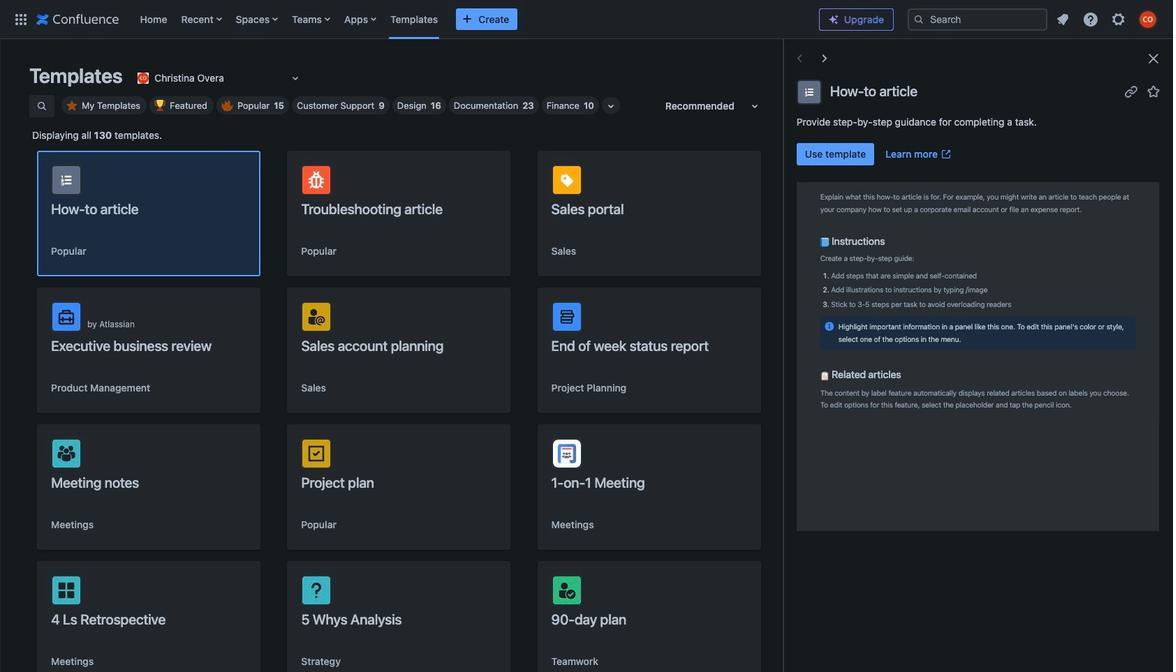 Task type: describe. For each thing, give the bounding box(es) containing it.
list for the appswitcher icon
[[133, 0, 809, 39]]

open search bar image
[[36, 101, 48, 112]]

next template image
[[817, 50, 833, 67]]

search image
[[914, 14, 925, 25]]

global element
[[8, 0, 809, 39]]

previous template image
[[792, 50, 808, 67]]

premium image
[[829, 14, 840, 25]]

share link image
[[1124, 83, 1140, 100]]

help icon image
[[1083, 11, 1100, 28]]

notification icon image
[[1055, 11, 1072, 28]]

Search field
[[908, 8, 1048, 30]]

open image
[[287, 70, 304, 87]]



Task type: vqa. For each thing, say whether or not it's contained in the screenshot.
top Action
no



Task type: locate. For each thing, give the bounding box(es) containing it.
list
[[133, 0, 809, 39], [1051, 7, 1166, 32]]

settings icon image
[[1111, 11, 1128, 28]]

None text field
[[135, 71, 138, 85]]

appswitcher icon image
[[13, 11, 29, 28]]

group
[[797, 143, 958, 166]]

banner
[[0, 0, 1174, 42]]

confluence image
[[36, 11, 119, 28], [36, 11, 119, 28]]

None search field
[[908, 8, 1048, 30]]

close image
[[1146, 50, 1163, 67]]

list for premium image
[[1051, 7, 1166, 32]]

0 horizontal spatial list
[[133, 0, 809, 39]]

more categories image
[[603, 98, 620, 115]]

star how-to article image
[[1146, 83, 1163, 100]]

1 horizontal spatial list
[[1051, 7, 1166, 32]]



